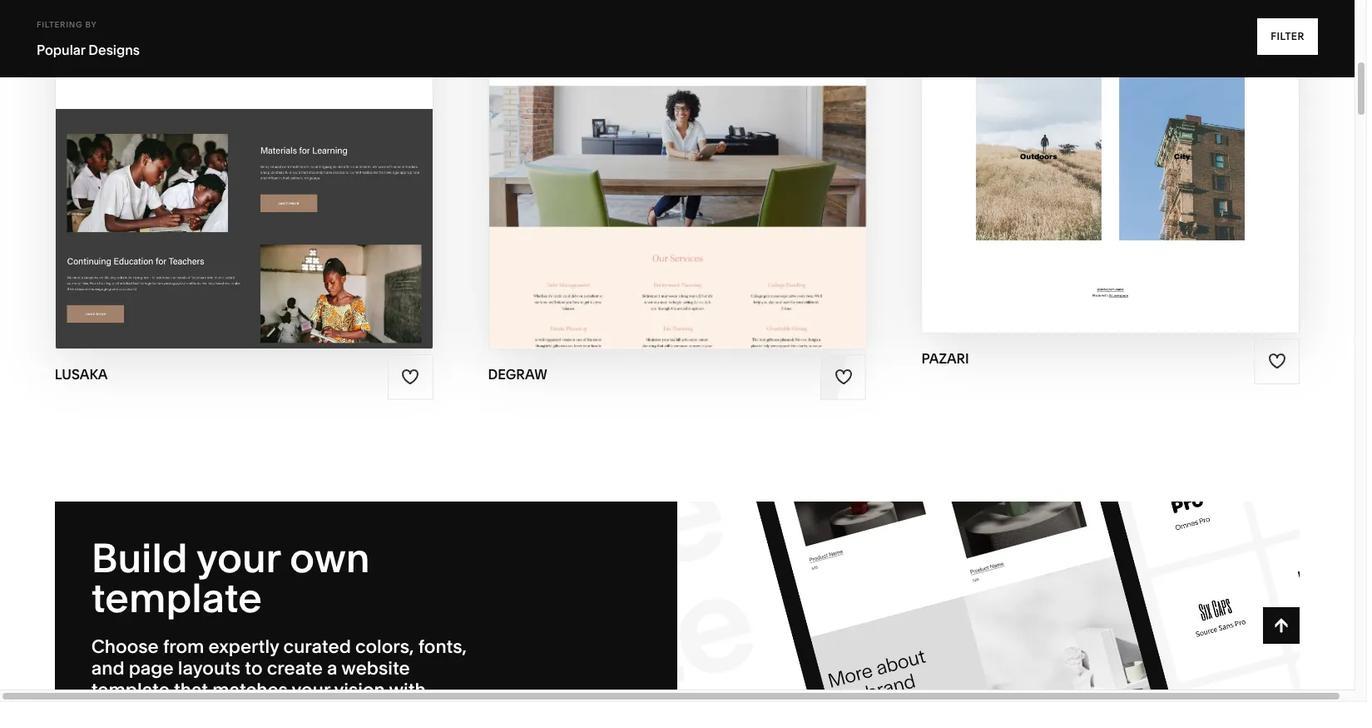 Task type: vqa. For each thing, say whether or not it's contained in the screenshot.
IS to the left
no



Task type: locate. For each thing, give the bounding box(es) containing it.
with inside the "start with degraw" button
[[636, 64, 679, 83]]

0 horizontal spatial pazari
[[922, 350, 970, 367]]

lusaka
[[253, 64, 318, 83], [250, 97, 315, 116], [55, 366, 108, 383]]

pazari
[[1120, 89, 1179, 108], [922, 350, 970, 367]]

0 horizontal spatial with
[[206, 64, 249, 83]]

1 start from the left
[[152, 64, 203, 83]]

preview inside 'link'
[[173, 97, 246, 116]]

0 vertical spatial lusaka
[[253, 64, 318, 83]]

lusaka inside preview lusaka 'link'
[[250, 97, 315, 116]]

template
[[91, 573, 262, 623], [91, 679, 170, 702]]

with
[[206, 64, 249, 83], [636, 64, 679, 83], [389, 679, 426, 702]]

1 horizontal spatial with
[[389, 679, 426, 702]]

1 vertical spatial your
[[292, 679, 330, 702]]

preview for preview lusaka
[[173, 97, 246, 116]]

add degraw to your favorites list image
[[835, 368, 853, 386]]

1 template from the top
[[91, 573, 262, 623]]

create
[[267, 658, 323, 680]]

0 horizontal spatial preview
[[173, 97, 246, 116]]

lusaka image
[[56, 0, 433, 349]]

your inside the build your own template
[[196, 533, 281, 583]]

0 vertical spatial template
[[91, 573, 262, 623]]

degraw inside button
[[683, 64, 756, 83]]

start with lusaka button
[[152, 51, 336, 97]]

0 horizontal spatial start
[[152, 64, 203, 83]]

1 vertical spatial lusaka
[[250, 97, 315, 116]]

1 vertical spatial template
[[91, 679, 170, 702]]

1 horizontal spatial start
[[582, 64, 633, 83]]

1 horizontal spatial preview
[[603, 97, 676, 116]]

with right vision
[[389, 679, 426, 702]]

lusaka inside start with lusaka button
[[253, 64, 318, 83]]

with up preview degraw
[[636, 64, 679, 83]]

1 vertical spatial pazari
[[922, 350, 970, 367]]

filtering by
[[37, 20, 97, 29]]

preview of building your own template image
[[678, 502, 1301, 703]]

pazari image
[[923, 0, 1300, 333]]

2 horizontal spatial with
[[636, 64, 679, 83]]

1 horizontal spatial pazari
[[1120, 89, 1179, 108]]

start with degraw button
[[582, 51, 773, 97]]

0 horizontal spatial your
[[196, 533, 281, 583]]

start up preview degraw
[[582, 64, 633, 83]]

preview for preview pazari
[[1043, 89, 1116, 108]]

with inside start with lusaka button
[[206, 64, 249, 83]]

start with degraw
[[582, 64, 756, 83]]

template down choose
[[91, 679, 170, 702]]

filtering
[[37, 20, 83, 29]]

2 template from the top
[[91, 679, 170, 702]]

popular designs
[[37, 42, 140, 58]]

preview lusaka link
[[173, 84, 315, 130]]

colors,
[[355, 636, 414, 658]]

template up from
[[91, 573, 262, 623]]

degraw image
[[489, 0, 866, 349]]

matches
[[213, 679, 288, 702]]

0 vertical spatial your
[[196, 533, 281, 583]]

start up preview lusaka
[[152, 64, 203, 83]]

preview
[[1043, 89, 1116, 108], [173, 97, 246, 116], [603, 97, 676, 116]]

your
[[196, 533, 281, 583], [292, 679, 330, 702]]

website
[[342, 658, 410, 680]]

2 start from the left
[[582, 64, 633, 83]]

2 horizontal spatial preview
[[1043, 89, 1116, 108]]

preview lusaka
[[173, 97, 315, 116]]

with up preview lusaka
[[206, 64, 249, 83]]

layouts
[[178, 658, 241, 680]]

start
[[152, 64, 203, 83], [582, 64, 633, 83]]

degraw
[[683, 64, 756, 83], [680, 97, 753, 116], [488, 366, 548, 383]]

2 vertical spatial lusaka
[[55, 366, 108, 383]]

start for preview degraw
[[582, 64, 633, 83]]

0 vertical spatial degraw
[[683, 64, 756, 83]]

1 horizontal spatial your
[[292, 679, 330, 702]]



Task type: describe. For each thing, give the bounding box(es) containing it.
1 vertical spatial degraw
[[680, 97, 753, 116]]

a
[[327, 658, 338, 680]]

squarespace
[[91, 701, 207, 703]]

popular
[[37, 42, 85, 58]]

preview pazari
[[1043, 89, 1179, 108]]

with for degraw
[[636, 64, 679, 83]]

preview degraw
[[603, 97, 753, 116]]

designs
[[89, 42, 140, 58]]

preview degraw link
[[603, 84, 753, 130]]

add lusaka to your favorites list image
[[401, 368, 420, 386]]

curated
[[284, 636, 351, 658]]

template inside the build your own template
[[91, 573, 262, 623]]

fonts,
[[419, 636, 467, 658]]

your inside choose from expertly curated colors, fonts, and page layouts to create a website template that matches your vision with squarespace blueprint.
[[292, 679, 330, 702]]

by
[[85, 20, 97, 29]]

own
[[290, 533, 370, 583]]

choose
[[91, 636, 159, 658]]

template inside choose from expertly curated colors, fonts, and page layouts to create a website template that matches your vision with squarespace blueprint.
[[91, 679, 170, 702]]

with for lusaka
[[206, 64, 249, 83]]

blueprint.
[[211, 701, 295, 703]]

add pazari to your favorites list image
[[1269, 352, 1287, 371]]

with inside choose from expertly curated colors, fonts, and page layouts to create a website template that matches your vision with squarespace blueprint.
[[389, 679, 426, 702]]

filter button
[[1258, 18, 1319, 55]]

preview pazari link
[[1043, 76, 1179, 122]]

0 vertical spatial pazari
[[1120, 89, 1179, 108]]

page
[[129, 658, 174, 680]]

that
[[174, 679, 208, 702]]

from
[[163, 636, 204, 658]]

and
[[91, 658, 125, 680]]

vision
[[334, 679, 385, 702]]

expertly
[[209, 636, 279, 658]]

to
[[245, 658, 263, 680]]

choose from expertly curated colors, fonts, and page layouts to create a website template that matches your vision with squarespace blueprint.
[[91, 636, 467, 703]]

2 vertical spatial degraw
[[488, 366, 548, 383]]

back to top image
[[1273, 617, 1292, 635]]

start for preview lusaka
[[152, 64, 203, 83]]

build your own template
[[91, 533, 370, 623]]

build
[[91, 533, 188, 583]]

preview for preview degraw
[[603, 97, 676, 116]]

start with lusaka
[[152, 64, 318, 83]]

filter
[[1272, 30, 1306, 42]]



